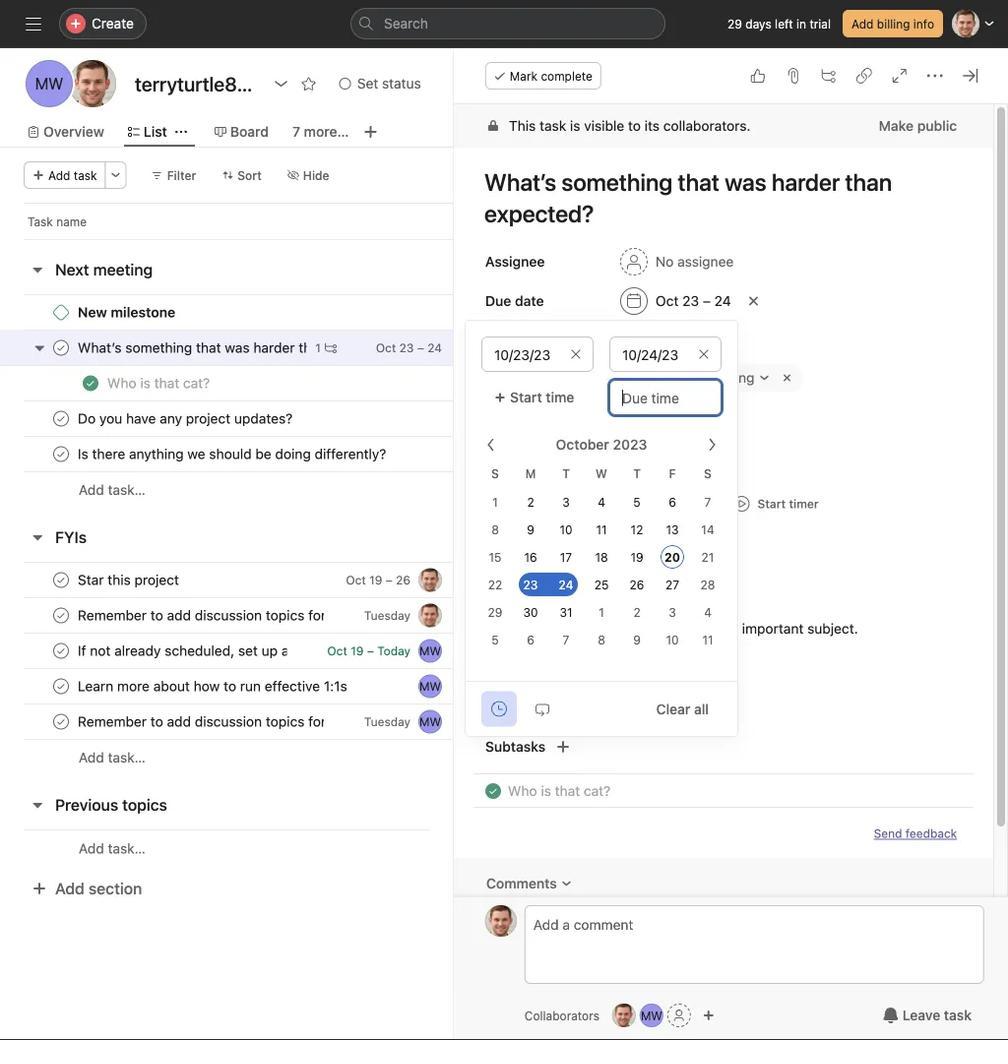 Task type: vqa. For each thing, say whether or not it's contained in the screenshot.


Task type: describe. For each thing, give the bounding box(es) containing it.
28
[[701, 579, 715, 592]]

start timer
[[758, 497, 819, 511]]

meeting
[[93, 260, 153, 279]]

create button
[[59, 8, 147, 39]]

2023
[[613, 437, 647, 453]]

1 s from the left
[[491, 467, 499, 481]]

collapse task list for this section image for fyis
[[30, 530, 45, 546]]

meet
[[619, 621, 651, 637]]

info
[[914, 17, 935, 31]]

type
[[538, 534, 565, 548]]

add task… button for fyis
[[79, 747, 146, 769]]

next meeting button
[[55, 252, 153, 288]]

1 horizontal spatial 2
[[634, 606, 641, 620]]

2 vertical spatial 24
[[559, 579, 573, 592]]

3 add task… button from the top
[[79, 839, 146, 860]]

mw row
[[0, 669, 527, 705]]

assignee
[[485, 254, 545, 270]]

add task button
[[24, 161, 106, 189]]

clear all button
[[644, 692, 722, 727]]

add subtasks image
[[555, 740, 571, 755]]

next meeting
[[55, 260, 153, 279]]

add subtask image
[[821, 68, 837, 84]]

20
[[665, 551, 680, 565]]

section
[[88, 880, 142, 899]]

timer
[[789, 497, 819, 511]]

tt inside star this project cell
[[423, 574, 438, 587]]

add inside 'add billing info' button
[[852, 17, 874, 31]]

/
[[598, 370, 602, 386]]

3 add task… row from the top
[[0, 830, 527, 868]]

1 horizontal spatial 7
[[563, 634, 570, 647]]

13
[[666, 523, 679, 537]]

tt button down comments
[[485, 906, 517, 937]]

more actions for this task image
[[928, 68, 943, 84]]

terry and myself will meet to discuss an important subject.
[[485, 621, 858, 637]]

if not already scheduled, set up a recurring 1:1 meeting in your calendar cell
[[0, 633, 455, 670]]

29 days left in trial
[[728, 17, 831, 31]]

2 vertical spatial 1
[[599, 606, 604, 620]]

important
[[742, 621, 804, 637]]

5 completed image from the top
[[49, 710, 73, 734]]

an
[[723, 621, 738, 637]]

31
[[560, 606, 573, 620]]

tuesday for tt
[[364, 609, 411, 623]]

fyis button
[[55, 520, 87, 555]]

assignee
[[677, 254, 734, 270]]

left
[[775, 17, 793, 31]]

hide button
[[279, 161, 338, 189]]

Who is that cat? text field
[[103, 374, 216, 393]]

– inside the what's something that was harder than expected? dialog
[[703, 293, 711, 309]]

add task
[[48, 168, 97, 182]]

learn more about how to run effective 1:1s cell
[[0, 669, 455, 705]]

0 horizontal spatial 2
[[527, 496, 534, 510]]

set
[[357, 75, 378, 92]]

add up the 'add section' button
[[79, 841, 104, 857]]

7 inside popup button
[[292, 124, 300, 140]]

task for leave
[[944, 1008, 972, 1024]]

discuss
[[671, 621, 719, 637]]

add task… for fyis
[[79, 750, 146, 766]]

search button
[[351, 8, 666, 39]]

mw inside remember to add discussion topics for the next meeting cell
[[419, 715, 441, 729]]

actual
[[505, 498, 540, 512]]

Due time text field
[[610, 380, 722, 416]]

add task… row for next meeting
[[0, 472, 527, 508]]

23 inside what's something that was harder than expected? cell
[[399, 341, 414, 355]]

0 vertical spatial 10
[[560, 523, 573, 537]]

do you have any project updates? cell
[[0, 401, 455, 437]]

time for actual time
[[543, 498, 568, 512]]

public
[[917, 118, 957, 134]]

new milestone cell
[[0, 294, 455, 331]]

29 for 29 days left in trial
[[728, 17, 742, 31]]

terryturtle85 / maria 1:1 link
[[481, 364, 803, 392]]

add task… for next meeting
[[79, 482, 146, 498]]

17
[[560, 551, 572, 565]]

0 horizontal spatial 4
[[598, 496, 605, 510]]

set status button
[[331, 70, 430, 97]]

27
[[666, 579, 680, 592]]

task name
[[28, 215, 87, 228]]

header next meeting tree grid
[[0, 294, 527, 508]]

task for this
[[540, 118, 566, 134]]

mw for mw button inside if not already scheduled, set up a recurring 1:1 meeting in your calendar cell
[[419, 645, 441, 658]]

add to projects image
[[549, 337, 564, 353]]

Do you have any project updates? text field
[[74, 409, 299, 429]]

1 vertical spatial 10
[[666, 634, 679, 647]]

send feedback link
[[874, 825, 957, 843]]

make public button
[[866, 108, 970, 144]]

projects button
[[454, 329, 539, 360]]

1 horizontal spatial 5
[[633, 496, 641, 510]]

projects
[[485, 336, 539, 353]]

tt up overview
[[83, 74, 102, 93]]

make public
[[879, 118, 957, 134]]

feedback
[[906, 827, 957, 841]]

create
[[92, 15, 134, 32]]

topics
[[122, 796, 167, 815]]

mw for mw button inside the what's something that was harder than expected? dialog
[[641, 1009, 663, 1023]]

this task is visible to its collaborators.
[[509, 118, 751, 134]]

task name row
[[0, 203, 527, 239]]

tuesday for mw
[[364, 715, 411, 729]]

w
[[596, 467, 607, 481]]

copy task link image
[[857, 68, 872, 84]]

send feedback
[[874, 827, 957, 841]]

fields button
[[454, 455, 524, 486]]

collapse task list for this section image for next meeting
[[30, 262, 45, 278]]

completed checkbox for the if not already scheduled, set up a recurring 1:1 meeting in your calendar text box
[[49, 640, 73, 663]]

oct inside what's something that was harder than expected? cell
[[376, 341, 396, 355]]

leave task
[[903, 1008, 972, 1024]]

1 vertical spatial 3
[[669, 606, 676, 620]]

1 horizontal spatial 4
[[704, 606, 712, 620]]

board link
[[214, 121, 269, 143]]

mark complete button
[[485, 62, 602, 90]]

1 vertical spatial 5
[[492, 634, 499, 647]]

fields
[[485, 462, 524, 479]]

what's something that was harder than expected? dialog
[[454, 48, 1008, 1041]]

overview
[[43, 124, 104, 140]]

completed checkbox for star this project text box
[[49, 569, 73, 592]]

close details image
[[963, 68, 979, 84]]

mw button inside if not already scheduled, set up a recurring 1:1 meeting in your calendar cell
[[419, 640, 442, 663]]

completed image for remember to add discussion topics for the next meeting text box's completed checkbox
[[49, 604, 73, 628]]

add section
[[55, 880, 142, 899]]

0 horizontal spatial 3
[[563, 496, 570, 510]]

october 2023 button
[[543, 427, 680, 463]]

oct inside if not already scheduled, set up a recurring 1:1 meeting in your calendar cell
[[327, 645, 347, 658]]

add time image
[[491, 702, 507, 717]]

25
[[594, 579, 609, 592]]

1 button
[[311, 338, 341, 358]]

myself
[[549, 621, 591, 637]]

trial
[[810, 17, 831, 31]]

set to repeat image
[[535, 702, 550, 717]]

0 horizontal spatial 11
[[596, 523, 607, 537]]

this
[[509, 118, 536, 134]]

tt down comments
[[494, 915, 509, 929]]

0 horizontal spatial clear due date image
[[698, 349, 710, 360]]

board
[[230, 124, 269, 140]]

19 for mw
[[351, 645, 364, 658]]

start time button
[[482, 380, 594, 416]]

1 horizontal spatial 1
[[493, 496, 498, 510]]

3 add task… from the top
[[79, 841, 146, 857]]

october 2023
[[556, 437, 647, 453]]

collapse subtask list for the task what's something that was harder than expected? image
[[32, 340, 47, 356]]

21
[[702, 551, 714, 565]]

add task… row for fyis
[[0, 740, 527, 776]]

overview link
[[28, 121, 104, 143]]

1 horizontal spatial clear due date image
[[748, 295, 760, 307]]

1 horizontal spatial 11
[[703, 634, 714, 647]]

attachments: add a file to this task, what's something that was harder than expected? image
[[786, 68, 802, 84]]

Start date text field
[[482, 337, 594, 372]]

completed image for completed option in do you have any project updates? cell
[[49, 407, 73, 431]]

completed checkbox for remember to add discussion topics for the next meeting text field
[[49, 710, 73, 734]]

tab actions image
[[175, 126, 187, 138]]

24 inside main content
[[714, 293, 731, 309]]

2 horizontal spatial 19
[[631, 551, 644, 565]]

– inside if not already scheduled, set up a recurring 1:1 meeting in your calendar cell
[[367, 645, 374, 658]]

mw button inside learn more about how to run effective 1:1s cell
[[419, 675, 442, 699]]

search
[[384, 15, 428, 32]]

add inside the 'add section' button
[[55, 880, 85, 899]]

what's something that was harder than expected? cell
[[0, 330, 455, 366]]

description
[[485, 587, 560, 604]]

completed checkbox for learn more about how to run effective 1:1s text box
[[49, 675, 73, 699]]

collapse section image for subtasks
[[462, 740, 477, 755]]

search list box
[[351, 8, 666, 39]]

oct 19 – 26
[[346, 574, 411, 587]]

row containing 1
[[0, 330, 527, 366]]

fyis
[[55, 528, 87, 547]]

leave
[[903, 1008, 941, 1024]]

collapse task list for this section image
[[30, 798, 45, 813]]



Task type: locate. For each thing, give the bounding box(es) containing it.
tuesday down today
[[364, 715, 411, 729]]

s down next month image
[[704, 467, 712, 481]]

1 left 'move tasks between sections' image
[[315, 341, 321, 355]]

2 vertical spatial task
[[944, 1008, 972, 1024]]

1 horizontal spatial 3
[[669, 606, 676, 620]]

more actions image
[[110, 169, 122, 181]]

19 inside star this project cell
[[369, 574, 382, 587]]

oct up 'oct 19 – today'
[[346, 574, 366, 587]]

main content inside the what's something that was harder than expected? dialog
[[454, 104, 994, 970]]

1 vertical spatial task…
[[108, 750, 146, 766]]

start timer button
[[726, 490, 827, 518]]

start inside the what's something that was harder than expected? dialog
[[758, 497, 786, 511]]

subtasks button
[[454, 732, 545, 763]]

remember to add discussion topics for the next meeting cell up the if not already scheduled, set up a recurring 1:1 meeting in your calendar text box
[[0, 598, 455, 634]]

1 vertical spatial time
[[543, 498, 568, 512]]

add task… up section
[[79, 841, 146, 857]]

no
[[656, 254, 674, 270]]

completed checkbox inside who is that cat? cell
[[79, 372, 102, 395]]

1 task… from the top
[[108, 482, 146, 498]]

completed image right the collapse subtask list for the task what's something that was harder than expected? icon
[[49, 336, 73, 360]]

1 horizontal spatial 8
[[598, 634, 605, 647]]

4 completed image from the top
[[49, 675, 73, 699]]

0 vertical spatial task
[[540, 118, 566, 134]]

23 inside the what's something that was harder than expected? dialog
[[682, 293, 699, 309]]

1 left actual
[[493, 496, 498, 510]]

8 left topic
[[492, 523, 499, 537]]

0 vertical spatial 11
[[596, 523, 607, 537]]

Learn more about how to run effective 1:1s text field
[[74, 677, 353, 697]]

2 add task… button from the top
[[79, 747, 146, 769]]

2 horizontal spatial 1
[[599, 606, 604, 620]]

add billing info
[[852, 17, 935, 31]]

completed image for completed checkbox inside what's something that was harder than expected? cell
[[49, 336, 73, 360]]

0 likes. click to like this task image
[[750, 68, 766, 84]]

7 down '31'
[[563, 634, 570, 647]]

oct
[[656, 293, 679, 309], [376, 341, 396, 355], [346, 574, 366, 587], [327, 645, 347, 658]]

1 add task… button from the top
[[79, 480, 146, 501]]

s
[[491, 467, 499, 481], [704, 467, 712, 481]]

add
[[852, 17, 874, 31], [48, 168, 70, 182], [79, 482, 104, 498], [79, 750, 104, 766], [79, 841, 104, 857], [55, 880, 85, 899]]

collapse section image
[[462, 337, 477, 353], [462, 740, 477, 755]]

comments
[[486, 876, 557, 892]]

26
[[396, 574, 411, 587], [630, 579, 644, 592]]

0 horizontal spatial 7
[[292, 124, 300, 140]]

completed checkbox inside is there anything we should be doing differently? cell
[[49, 443, 73, 466]]

move tasks between sections image
[[348, 342, 360, 354]]

29 up terry
[[488, 606, 503, 620]]

add inside add task button
[[48, 168, 70, 182]]

23 up 30
[[524, 579, 538, 592]]

10 right the meet
[[666, 634, 679, 647]]

header fyis tree grid
[[0, 562, 527, 776]]

add up fyis 'button'
[[79, 482, 104, 498]]

0 horizontal spatial 8
[[492, 523, 499, 537]]

due date
[[485, 293, 544, 309]]

days
[[746, 17, 772, 31]]

0 vertical spatial add task… button
[[79, 480, 146, 501]]

oct left today
[[327, 645, 347, 658]]

oct right 'move tasks between sections' image
[[376, 341, 396, 355]]

5 up 12
[[633, 496, 641, 510]]

time down terryturtle85 at the right
[[546, 389, 575, 406]]

0 vertical spatial oct 23 – 24
[[656, 293, 731, 309]]

1 vertical spatial clear due date image
[[698, 349, 710, 360]]

1 vertical spatial start
[[758, 497, 786, 511]]

tuesday up today
[[364, 609, 411, 623]]

– inside what's something that was harder than expected? cell
[[417, 341, 424, 355]]

30
[[523, 606, 538, 620]]

add task… inside header fyis tree grid
[[79, 750, 146, 766]]

full screen image
[[892, 68, 908, 84]]

will
[[595, 621, 615, 637]]

Completed milestone checkbox
[[53, 305, 69, 321]]

t down the october at the top of the page
[[562, 467, 570, 481]]

completed image for completed checkbox inside the what's something that was harder than expected? dialog
[[481, 780, 505, 804]]

12
[[631, 523, 643, 537]]

start left "timer"
[[758, 497, 786, 511]]

add task… up previous topics
[[79, 750, 146, 766]]

7 left more…
[[292, 124, 300, 140]]

1 vertical spatial 9
[[633, 634, 641, 647]]

2 add task… from the top
[[79, 750, 146, 766]]

19 left today
[[351, 645, 364, 658]]

3 up the terry and myself will meet to discuss an important subject.
[[669, 606, 676, 620]]

1 vertical spatial 29
[[488, 606, 503, 620]]

tt button inside remember to add discussion topics for the next meeting cell
[[419, 604, 442, 628]]

2 vertical spatial add task…
[[79, 841, 146, 857]]

next
[[55, 260, 89, 279]]

time inside button
[[546, 389, 575, 406]]

oct inside the what's something that was harder than expected? dialog
[[656, 293, 679, 309]]

– up today
[[386, 574, 393, 587]]

2 vertical spatial task…
[[108, 841, 146, 857]]

24 down assignee
[[714, 293, 731, 309]]

2 t from the left
[[633, 467, 641, 481]]

task for add
[[74, 168, 97, 182]]

26 inside star this project cell
[[396, 574, 411, 587]]

start for start time
[[510, 389, 542, 406]]

who is that cat? cell
[[0, 365, 455, 402]]

add down overview link
[[48, 168, 70, 182]]

completed image
[[49, 336, 73, 360], [79, 372, 102, 395], [49, 443, 73, 466], [49, 604, 73, 628], [481, 780, 505, 804]]

–
[[703, 293, 711, 309], [417, 341, 424, 355], [386, 574, 393, 587], [367, 645, 374, 658]]

subject.
[[807, 621, 858, 637]]

1 tuesday from the top
[[364, 609, 411, 623]]

2 tuesday from the top
[[364, 715, 411, 729]]

completed checkbox inside do you have any project updates? cell
[[49, 407, 73, 431]]

0 horizontal spatial oct 23 – 24
[[376, 341, 442, 355]]

next month image
[[704, 437, 720, 453]]

completed checkbox inside learn more about how to run effective 1:1s cell
[[49, 675, 73, 699]]

2 horizontal spatial 23
[[682, 293, 699, 309]]

1 vertical spatial 23
[[399, 341, 414, 355]]

remember to add discussion topics for the next meeting cell
[[0, 598, 455, 634], [0, 704, 455, 741]]

f
[[669, 467, 676, 481]]

clear due date image
[[748, 295, 760, 307], [698, 349, 710, 360]]

0 vertical spatial 3
[[563, 496, 570, 510]]

task… inside 'header next meeting' tree grid
[[108, 482, 146, 498]]

add inside header fyis tree grid
[[79, 750, 104, 766]]

9 left type
[[527, 523, 535, 537]]

completed image for completed checkbox inside is there anything we should be doing differently? cell
[[49, 443, 73, 466]]

7 up 14
[[705, 496, 711, 510]]

completed image inside who is that cat? cell
[[79, 372, 102, 395]]

2 completed image from the top
[[49, 569, 73, 592]]

Remember to add discussion topics for the next meeting text field
[[74, 606, 325, 626]]

1 remember to add discussion topics for the next meeting cell from the top
[[0, 598, 455, 634]]

18
[[595, 551, 608, 565]]

0 horizontal spatial 26
[[396, 574, 411, 587]]

completed checkbox for remember to add discussion topics for the next meeting text box
[[49, 604, 73, 628]]

completed checkbox for the is there anything we should be doing differently? text field
[[49, 443, 73, 466]]

0 vertical spatial remember to add discussion topics for the next meeting cell
[[0, 598, 455, 634]]

task
[[28, 215, 53, 228]]

– down assignee
[[703, 293, 711, 309]]

Completed checkbox
[[79, 372, 102, 395], [49, 407, 73, 431], [49, 569, 73, 592], [49, 640, 73, 663]]

add task… button up fyis 'button'
[[79, 480, 146, 501]]

– left today
[[367, 645, 374, 658]]

29 for 29
[[488, 606, 503, 620]]

completed image down "subtasks" dropdown button at the bottom of the page
[[481, 780, 505, 804]]

26 up today
[[396, 574, 411, 587]]

oct down no
[[656, 293, 679, 309]]

1 horizontal spatial t
[[633, 467, 641, 481]]

main content containing this task is visible to its collaborators.
[[454, 104, 994, 970]]

0 horizontal spatial 23
[[399, 341, 414, 355]]

oct 23 – 24 down the no assignee
[[656, 293, 731, 309]]

1 vertical spatial 24
[[428, 341, 442, 355]]

oct 23 – 24 inside what's something that was harder than expected? cell
[[376, 341, 442, 355]]

What's something that was harder than expected? text field
[[74, 338, 308, 358]]

task left is
[[540, 118, 566, 134]]

1 vertical spatial oct 23 – 24
[[376, 341, 442, 355]]

s right collapse section icon
[[491, 467, 499, 481]]

23 right 'move tasks between sections' image
[[399, 341, 414, 355]]

completed image left who is that cat? 'text field'
[[79, 372, 102, 395]]

to left its
[[628, 118, 641, 134]]

0 horizontal spatial 9
[[527, 523, 535, 537]]

add task… inside 'header next meeting' tree grid
[[79, 482, 146, 498]]

15
[[489, 551, 502, 565]]

– inside star this project cell
[[386, 574, 393, 587]]

expand sidebar image
[[26, 16, 41, 32]]

11 up the 18
[[596, 523, 607, 537]]

tt button
[[419, 569, 442, 592], [419, 604, 442, 628], [485, 906, 517, 937], [612, 1004, 636, 1028]]

status
[[382, 75, 421, 92]]

23 down the no assignee
[[682, 293, 699, 309]]

oct 23 – 24 inside the what's something that was harder than expected? dialog
[[656, 293, 731, 309]]

11 left an
[[703, 634, 714, 647]]

add task… button up section
[[79, 839, 146, 860]]

1 horizontal spatial 26
[[630, 579, 644, 592]]

set status
[[357, 75, 421, 92]]

make
[[879, 118, 914, 134]]

tt button inside star this project cell
[[419, 569, 442, 592]]

task… for fyis
[[108, 750, 146, 766]]

task right leave
[[944, 1008, 972, 1024]]

1 vertical spatial to
[[655, 621, 667, 637]]

completed checkbox inside star this project cell
[[49, 569, 73, 592]]

mw button inside the what's something that was harder than expected? dialog
[[640, 1004, 664, 1028]]

0 vertical spatial 7
[[292, 124, 300, 140]]

list link
[[128, 121, 167, 143]]

add up previous
[[79, 750, 104, 766]]

1 up will
[[599, 606, 604, 620]]

7
[[292, 124, 300, 140], [705, 496, 711, 510], [563, 634, 570, 647]]

collapse section image left the subtasks
[[462, 740, 477, 755]]

completed image for completed option in star this project cell
[[49, 569, 73, 592]]

add task… button inside 'header next meeting' tree grid
[[79, 480, 146, 501]]

task… for next meeting
[[108, 482, 146, 498]]

task… up section
[[108, 841, 146, 857]]

oct 23 – 24 right 'move tasks between sections' image
[[376, 341, 442, 355]]

2 collapse section image from the top
[[462, 740, 477, 755]]

remove image
[[779, 370, 795, 386]]

0 vertical spatial time
[[546, 389, 575, 406]]

collapse section image inside projects "dropdown button"
[[462, 337, 477, 353]]

19 inside if not already scheduled, set up a recurring 1:1 meeting in your calendar cell
[[351, 645, 364, 658]]

9 right will
[[633, 634, 641, 647]]

mw for mw button within the learn more about how to run effective 1:1s cell
[[419, 680, 441, 694]]

0 vertical spatial 29
[[728, 17, 742, 31]]

Due date text field
[[610, 337, 722, 372]]

3 up type
[[563, 496, 570, 510]]

star this project cell
[[0, 562, 455, 599]]

completed checkbox inside if not already scheduled, set up a recurring 1:1 meeting in your calendar cell
[[49, 640, 73, 663]]

1 horizontal spatial task
[[540, 118, 566, 134]]

1 horizontal spatial 6
[[669, 496, 676, 510]]

1 vertical spatial 7
[[705, 496, 711, 510]]

t
[[562, 467, 570, 481], [633, 467, 641, 481]]

completed image inside is there anything we should be doing differently? cell
[[49, 443, 73, 466]]

billing
[[877, 17, 910, 31]]

mw inside the what's something that was harder than expected? dialog
[[641, 1009, 663, 1023]]

collapse task list for this section image
[[30, 262, 45, 278], [30, 530, 45, 546]]

completed checkbox inside the what's something that was harder than expected? dialog
[[481, 780, 505, 804]]

completed image inside star this project cell
[[49, 569, 73, 592]]

19 for tt
[[369, 574, 382, 587]]

topic
[[505, 534, 535, 548]]

4 down w
[[598, 496, 605, 510]]

5 left and
[[492, 634, 499, 647]]

10 up 17 at bottom right
[[560, 523, 573, 537]]

task left the more actions icon
[[74, 168, 97, 182]]

2 task… from the top
[[108, 750, 146, 766]]

collapse section image
[[462, 463, 477, 479]]

name
[[56, 215, 87, 228]]

0 vertical spatial 24
[[714, 293, 731, 309]]

collapse task list for this section image left fyis
[[30, 530, 45, 546]]

tt button right oct 19 – 26 at the bottom left of page
[[419, 569, 442, 592]]

2 add task… row from the top
[[0, 740, 527, 776]]

1 vertical spatial 4
[[704, 606, 712, 620]]

main content
[[454, 104, 994, 970]]

task… up star this project text box
[[108, 482, 146, 498]]

previous month image
[[484, 437, 499, 453]]

collaborators.
[[663, 118, 751, 134]]

5
[[633, 496, 641, 510], [492, 634, 499, 647]]

1 vertical spatial task
[[74, 168, 97, 182]]

1 vertical spatial collapse section image
[[462, 740, 477, 755]]

0 horizontal spatial 6
[[527, 634, 535, 647]]

2 s from the left
[[704, 467, 712, 481]]

previous topics
[[55, 796, 167, 815]]

t down 2023
[[633, 467, 641, 481]]

1 add task… row from the top
[[0, 472, 527, 508]]

0 vertical spatial add task…
[[79, 482, 146, 498]]

tt right collaborators
[[617, 1009, 632, 1023]]

3 task… from the top
[[108, 841, 146, 857]]

add task… up fyis 'button'
[[79, 482, 146, 498]]

0 horizontal spatial task
[[74, 168, 97, 182]]

add left section
[[55, 880, 85, 899]]

completed image inside do you have any project updates? cell
[[49, 407, 73, 431]]

filter button
[[142, 161, 205, 189]]

1 vertical spatial add task… button
[[79, 747, 146, 769]]

1 collapse section image from the top
[[462, 337, 477, 353]]

add left billing
[[852, 17, 874, 31]]

0 vertical spatial tuesday
[[364, 609, 411, 623]]

0 horizontal spatial 19
[[351, 645, 364, 658]]

2 collapse task list for this section image from the top
[[30, 530, 45, 546]]

1 horizontal spatial 23
[[524, 579, 538, 592]]

time for start time
[[546, 389, 575, 406]]

leave task button
[[870, 999, 985, 1034]]

task… inside header fyis tree grid
[[108, 750, 146, 766]]

1 vertical spatial remember to add discussion topics for the next meeting cell
[[0, 704, 455, 741]]

visible
[[584, 118, 624, 134]]

1 horizontal spatial 9
[[633, 634, 641, 647]]

previous topics button
[[55, 788, 167, 823]]

add section button
[[24, 871, 150, 907]]

tt left terry
[[423, 609, 438, 623]]

2 remember to add discussion topics for the next meeting cell from the top
[[0, 704, 455, 741]]

1 completed image from the top
[[49, 407, 73, 431]]

0 horizontal spatial 29
[[488, 606, 503, 620]]

1 vertical spatial add task… row
[[0, 740, 527, 776]]

add task… button up previous topics
[[79, 747, 146, 769]]

29 left days
[[728, 17, 742, 31]]

add task… button inside header fyis tree grid
[[79, 747, 146, 769]]

19 up 'oct 19 – today'
[[369, 574, 382, 587]]

If not already scheduled, set up a recurring 1:1 meeting in your calendar text field
[[74, 642, 288, 661]]

2 vertical spatial add task… button
[[79, 839, 146, 860]]

1 horizontal spatial oct 23 – 24
[[656, 293, 731, 309]]

mw inside learn more about how to run effective 1:1s cell
[[419, 680, 441, 694]]

1 vertical spatial 1
[[493, 496, 498, 510]]

6 down 30
[[527, 634, 535, 647]]

tuesday
[[364, 609, 411, 623], [364, 715, 411, 729]]

tt button left terry
[[419, 604, 442, 628]]

add task… row
[[0, 472, 527, 508], [0, 740, 527, 776], [0, 830, 527, 868]]

0 vertical spatial 9
[[527, 523, 535, 537]]

oct inside star this project cell
[[346, 574, 366, 587]]

tt button right collaborators
[[612, 1004, 636, 1028]]

mark complete
[[510, 69, 593, 83]]

2 horizontal spatial 7
[[705, 496, 711, 510]]

26 right 25
[[630, 579, 644, 592]]

Completed checkbox
[[49, 336, 73, 360], [49, 443, 73, 466], [49, 604, 73, 628], [49, 675, 73, 699], [49, 710, 73, 734], [481, 780, 505, 804]]

0 vertical spatial clear due date image
[[748, 295, 760, 307]]

add or remove collaborators image
[[703, 1010, 715, 1022]]

completed image up fyis
[[49, 443, 73, 466]]

and
[[522, 621, 545, 637]]

4 up "discuss"
[[704, 606, 712, 620]]

collapse section image inside "subtasks" dropdown button
[[462, 740, 477, 755]]

0 vertical spatial 2
[[527, 496, 534, 510]]

0 horizontal spatial 10
[[560, 523, 573, 537]]

1 collapse task list for this section image from the top
[[30, 262, 45, 278]]

24 left projects "dropdown button" at the top
[[428, 341, 442, 355]]

8 right 'myself'
[[598, 634, 605, 647]]

its
[[645, 118, 660, 134]]

19 down 12
[[631, 551, 644, 565]]

14
[[701, 523, 715, 537]]

1 horizontal spatial 24
[[559, 579, 573, 592]]

october
[[556, 437, 609, 453]]

24 inside what's something that was harder than expected? cell
[[428, 341, 442, 355]]

1 vertical spatial 6
[[527, 634, 535, 647]]

mw inside if not already scheduled, set up a recurring 1:1 meeting in your calendar cell
[[419, 645, 441, 658]]

filter
[[167, 168, 196, 182]]

1 add task… from the top
[[79, 482, 146, 498]]

task…
[[108, 482, 146, 498], [108, 750, 146, 766], [108, 841, 146, 857]]

add tab image
[[363, 124, 379, 140]]

row
[[24, 238, 454, 240], [0, 294, 527, 331], [0, 330, 527, 366], [0, 365, 527, 402], [0, 401, 527, 437], [0, 436, 527, 473], [0, 562, 527, 599], [0, 598, 527, 634], [0, 633, 527, 670], [0, 704, 527, 741]]

tt right oct 19 – 26 at the bottom left of page
[[423, 574, 438, 587]]

2 vertical spatial 23
[[524, 579, 538, 592]]

tt inside remember to add discussion topics for the next meeting cell
[[423, 609, 438, 623]]

24 down 17 at bottom right
[[559, 579, 573, 592]]

time inside main content
[[543, 498, 568, 512]]

1 horizontal spatial 29
[[728, 17, 742, 31]]

7 more…
[[292, 124, 349, 140]]

Task Name text field
[[471, 160, 970, 236]]

add inside 'header next meeting' tree grid
[[79, 482, 104, 498]]

Star this project text field
[[74, 571, 185, 590]]

8
[[492, 523, 499, 537], [598, 634, 605, 647]]

completed checkbox inside what's something that was harder than expected? cell
[[49, 336, 73, 360]]

completed image down fyis
[[49, 604, 73, 628]]

to right the meet
[[655, 621, 667, 637]]

2 vertical spatial add task… row
[[0, 830, 527, 868]]

0 vertical spatial 4
[[598, 496, 605, 510]]

start time
[[510, 389, 575, 406]]

0 vertical spatial 23
[[682, 293, 699, 309]]

start down terryturtle85 at the right
[[510, 389, 542, 406]]

0 vertical spatial 8
[[492, 523, 499, 537]]

no assignee button
[[611, 244, 743, 280]]

add to starred image
[[301, 76, 317, 92]]

clear
[[656, 701, 691, 717]]

completed image
[[49, 407, 73, 431], [49, 569, 73, 592], [49, 640, 73, 663], [49, 675, 73, 699], [49, 710, 73, 734]]

collapse section image for projects
[[462, 337, 477, 353]]

is there anything we should be doing differently? cell
[[0, 436, 455, 473]]

m
[[526, 467, 536, 481]]

1 vertical spatial add task…
[[79, 750, 146, 766]]

0 horizontal spatial s
[[491, 467, 499, 481]]

send
[[874, 827, 902, 841]]

oct 23 – 24
[[656, 293, 731, 309], [376, 341, 442, 355]]

2 horizontal spatial task
[[944, 1008, 972, 1024]]

0 vertical spatial collapse task list for this section image
[[30, 262, 45, 278]]

remember to add discussion topics for the next meeting cell down learn more about how to run effective 1:1s text box
[[0, 704, 455, 741]]

completed checkbox for do you have any project updates? text field
[[49, 407, 73, 431]]

1 vertical spatial 8
[[598, 634, 605, 647]]

23
[[682, 293, 699, 309], [399, 341, 414, 355], [524, 579, 538, 592]]

3 completed image from the top
[[49, 640, 73, 663]]

0 horizontal spatial to
[[628, 118, 641, 134]]

list
[[144, 124, 167, 140]]

start for start timer
[[758, 497, 786, 511]]

comments button
[[473, 867, 585, 902]]

oct 19 – today
[[327, 645, 411, 658]]

time right actual
[[543, 498, 568, 512]]

Remember to add discussion topics for the next meeting text field
[[74, 712, 325, 732]]

completed milestone image
[[53, 305, 69, 321]]

completed image inside if not already scheduled, set up a recurring 1:1 meeting in your calendar cell
[[49, 640, 73, 663]]

completed image for completed option inside the who is that cat? cell
[[79, 372, 102, 395]]

0 vertical spatial 5
[[633, 496, 641, 510]]

all
[[694, 701, 709, 717]]

1 vertical spatial 19
[[369, 574, 382, 587]]

hide
[[303, 168, 329, 182]]

None text field
[[130, 66, 264, 101]]

1 horizontal spatial 19
[[369, 574, 382, 587]]

New milestone text field
[[74, 303, 181, 323]]

add task… button for next meeting
[[79, 480, 146, 501]]

completed image for completed option in if not already scheduled, set up a recurring 1:1 meeting in your calendar cell
[[49, 640, 73, 663]]

0 horizontal spatial t
[[562, 467, 570, 481]]

completed image inside remember to add discussion topics for the next meeting cell
[[49, 604, 73, 628]]

collapse task list for this section image left next
[[30, 262, 45, 278]]

show options image
[[273, 76, 289, 92]]

0 vertical spatial 1
[[315, 341, 321, 355]]

completed image inside learn more about how to run effective 1:1s cell
[[49, 675, 73, 699]]

2 down m on the top of the page
[[527, 496, 534, 510]]

Task Name text field
[[508, 781, 611, 803]]

Is there anything we should be doing differently? text field
[[74, 445, 392, 464]]

2 vertical spatial 7
[[563, 634, 570, 647]]

1 horizontal spatial to
[[655, 621, 667, 637]]

6 up 13
[[669, 496, 676, 510]]

collapse section image left projects
[[462, 337, 477, 353]]

1 t from the left
[[562, 467, 570, 481]]

0 horizontal spatial 24
[[428, 341, 442, 355]]

1 inside 1 button
[[315, 341, 321, 355]]

add task… button
[[79, 480, 146, 501], [79, 747, 146, 769], [79, 839, 146, 860]]

0 horizontal spatial 5
[[492, 634, 499, 647]]

0 vertical spatial task…
[[108, 482, 146, 498]]

clear start date image
[[570, 349, 582, 360]]

2 up the meet
[[634, 606, 641, 620]]

task… up previous topics
[[108, 750, 146, 766]]

– right 'move tasks between sections' image
[[417, 341, 424, 355]]

0 horizontal spatial start
[[510, 389, 542, 406]]



